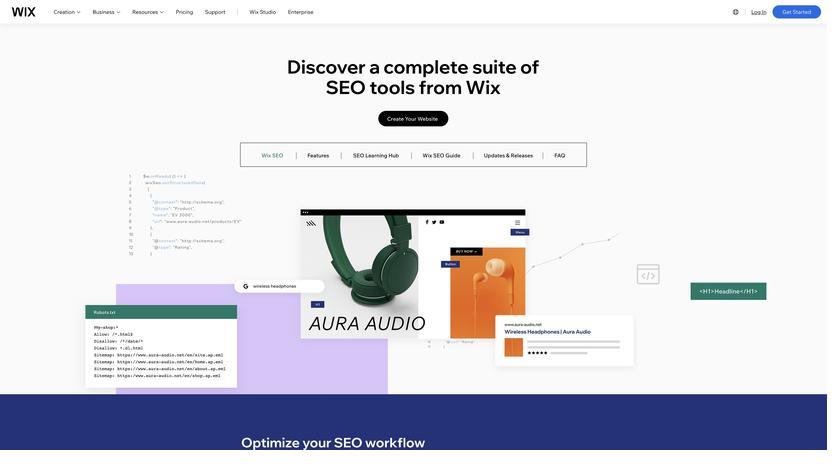 Task type: vqa. For each thing, say whether or not it's contained in the screenshot.
Hub
yes



Task type: describe. For each thing, give the bounding box(es) containing it.
learning
[[366, 152, 387, 159]]

google search engine results page (serp) image
[[487, 310, 642, 376]]

tools
[[370, 76, 415, 99]]

language selector, english selected image
[[732, 8, 740, 16]]

log in
[[752, 8, 767, 15]]

business button
[[93, 8, 121, 16]]

complete
[[384, 55, 469, 78]]

create your website link
[[378, 111, 448, 127]]

https://www.wix.com/verifywix/website/result sfinal2?jobid=jobid524ca3a5 da1a 6b39 8cfe 7b2563ad04a1&jobdata=jobid524ca3a5 da1a 6b39 8cfe 7b2563ad04a1&clickedindex=0&ruleid=checkimagehasaltdescription image
[[227, 276, 331, 299]]

guide
[[446, 152, 461, 159]]

wix seo guide
[[423, 152, 461, 159]]

wix for wix studio
[[250, 8, 259, 15]]

started
[[793, 8, 812, 15]]

graph tracking organic traffic to a website image
[[522, 234, 625, 278]]

from
[[419, 76, 462, 99]]

hub
[[389, 152, 399, 159]]

studio
[[260, 8, 276, 15]]

support
[[205, 8, 225, 15]]

pricing link
[[176, 8, 193, 16]]

website
[[418, 116, 438, 122]]

of
[[521, 55, 540, 78]]

enterprise
[[288, 8, 314, 15]]

pricing
[[176, 8, 193, 15]]



Task type: locate. For each thing, give the bounding box(es) containing it.
seo learning hub
[[353, 152, 399, 159]]

wix inside discover a complete suite of seo tools from wix
[[466, 76, 501, 99]]

built-in seo features for wix sites image
[[0, 170, 827, 418]]

create
[[387, 116, 404, 122]]

wix studio
[[250, 8, 276, 15]]

wix for wix seo
[[262, 152, 271, 159]]

seo learning hub link
[[347, 149, 407, 162]]

discover
[[287, 55, 366, 78]]

features link
[[302, 149, 336, 162]]

get started
[[783, 8, 812, 15]]

your
[[405, 116, 417, 122]]

enterprise link
[[288, 8, 314, 16]]

creation
[[54, 8, 75, 15]]

in
[[762, 8, 767, 15]]

wix seo link
[[254, 149, 292, 162]]

menu rectangle image
[[240, 143, 587, 167], [240, 143, 587, 167]]

create your website
[[387, 116, 438, 122]]

creation button
[[54, 8, 81, 16]]

support link
[[205, 8, 225, 16]]

get
[[783, 8, 792, 15]]

updates & releases
[[484, 152, 533, 159]]

faq
[[555, 152, 565, 159]]

log
[[752, 8, 761, 15]]

resources
[[132, 8, 158, 15]]

headphones website image
[[286, 197, 544, 352]]

updates & releases link
[[480, 149, 539, 162]]

wix studio link
[[250, 8, 276, 16]]

wix seo
[[262, 152, 283, 159]]

get started link
[[773, 5, 821, 18]]

seo
[[326, 76, 366, 99], [272, 152, 283, 159], [353, 152, 364, 159], [433, 152, 445, 159]]

business
[[93, 8, 115, 15]]

updates
[[484, 152, 505, 159]]

releases
[[511, 152, 533, 159]]

seo inside discover a complete suite of seo tools from wix
[[326, 76, 366, 99]]

wix
[[250, 8, 259, 15], [466, 76, 501, 99], [262, 152, 271, 159], [423, 152, 432, 159]]

features
[[308, 152, 329, 159]]

&
[[506, 152, 510, 159]]

a
[[369, 55, 380, 78]]

discover a complete suite of seo tools from wix
[[287, 55, 540, 99]]

wix for wix seo guide
[[423, 152, 432, 159]]

faq link
[[549, 149, 573, 162]]

suite
[[472, 55, 517, 78]]

resources button
[[132, 8, 164, 16]]

wix seo guide link
[[418, 149, 467, 162]]

log in link
[[752, 8, 767, 16]]



